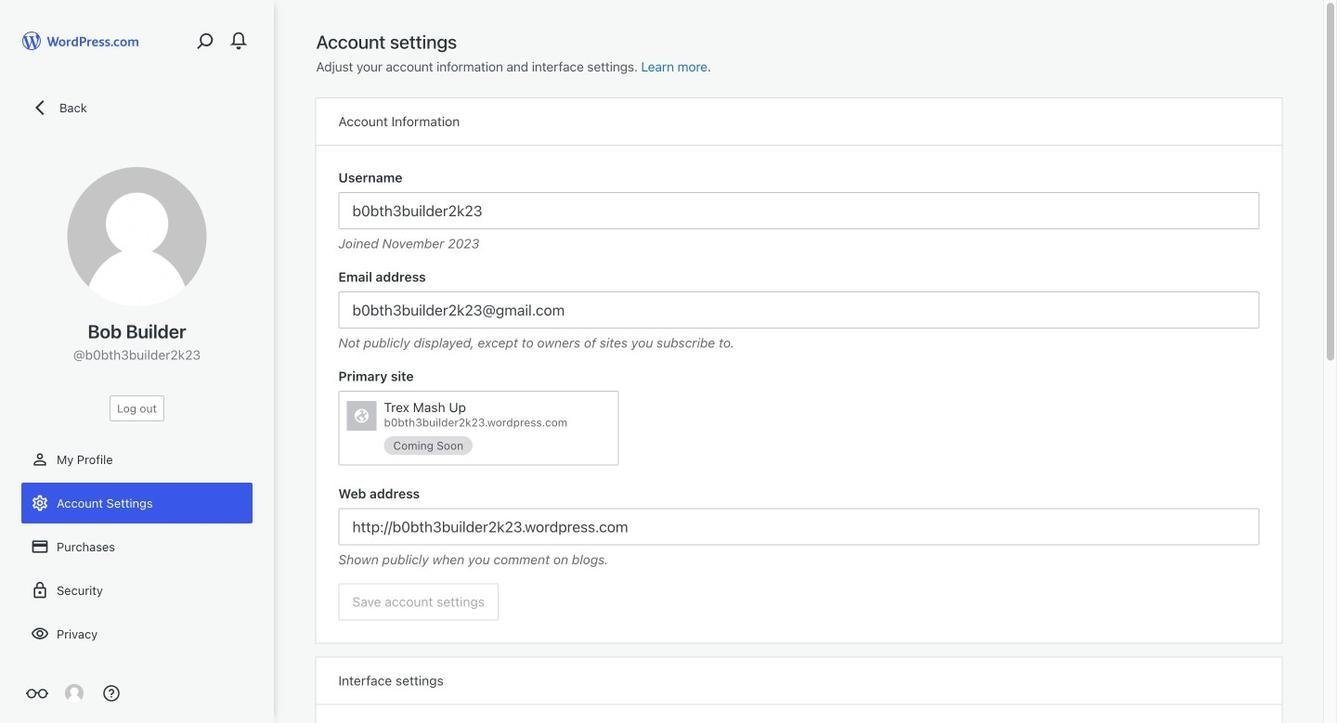 Task type: locate. For each thing, give the bounding box(es) containing it.
3 group from the top
[[338, 367, 1260, 466]]

bob builder image
[[65, 684, 84, 703]]

bob builder image
[[67, 167, 207, 306]]

main content
[[316, 30, 1282, 723]]

visibility image
[[31, 625, 49, 644]]

credit_card image
[[31, 538, 49, 556]]

lock image
[[31, 581, 49, 600]]

group
[[338, 168, 1260, 254], [338, 267, 1260, 353], [338, 367, 1260, 466], [338, 484, 1260, 570]]

4 group from the top
[[338, 484, 1260, 570]]

None text field
[[338, 192, 1260, 229], [338, 292, 1260, 329], [338, 192, 1260, 229], [338, 292, 1260, 329]]

person image
[[31, 450, 49, 469]]

settings image
[[31, 494, 49, 513]]

None url field
[[338, 508, 1260, 546]]



Task type: describe. For each thing, give the bounding box(es) containing it.
1 group from the top
[[338, 168, 1260, 254]]

2 group from the top
[[338, 267, 1260, 353]]

reader image
[[26, 683, 48, 705]]



Task type: vqa. For each thing, say whether or not it's contained in the screenshot.
the top Jeremy Miller 'icon'
no



